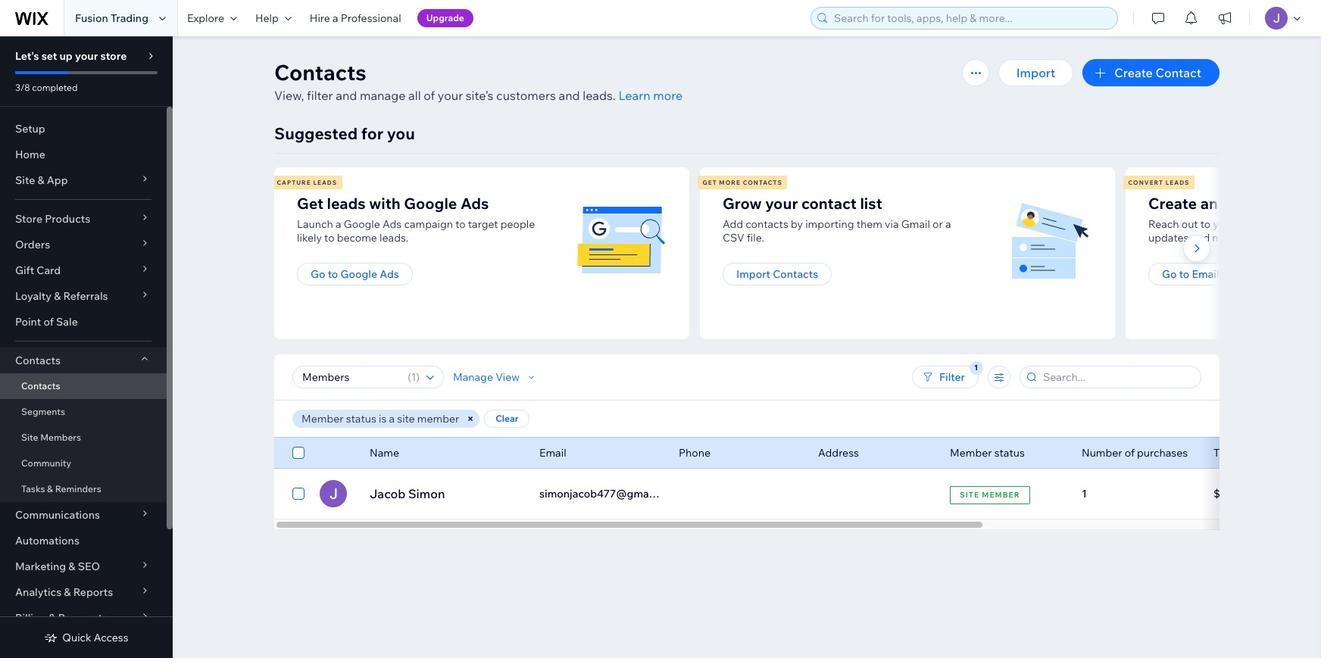 Task type: locate. For each thing, give the bounding box(es) containing it.
1 horizontal spatial 1
[[1082, 487, 1087, 501]]

0 horizontal spatial of
[[44, 315, 54, 329]]

create inside 'button'
[[1115, 65, 1153, 80]]

your down an on the top of the page
[[1213, 217, 1235, 231]]

1 horizontal spatial marketing
[[1222, 267, 1273, 281]]

your inside "create an email campaig reach out to your subscribers with n"
[[1213, 217, 1235, 231]]

& inside popup button
[[68, 560, 75, 574]]

gmail
[[901, 217, 930, 231]]

email inside go to email marketing button
[[1192, 267, 1220, 281]]

2 vertical spatial site
[[960, 490, 980, 500]]

1 up site
[[411, 371, 416, 384]]

& left the reports
[[64, 586, 71, 599]]

help
[[255, 11, 279, 25]]

& inside dropdown button
[[64, 586, 71, 599]]

0 horizontal spatial go
[[311, 267, 325, 281]]

billing
[[15, 611, 46, 625]]

to
[[456, 217, 466, 231], [1201, 217, 1211, 231], [324, 231, 335, 245], [328, 267, 338, 281], [1179, 267, 1190, 281]]

&
[[37, 174, 44, 187], [54, 289, 61, 303], [47, 483, 53, 495], [68, 560, 75, 574], [64, 586, 71, 599], [49, 611, 56, 625]]

0 horizontal spatial leads.
[[380, 231, 409, 245]]

1 vertical spatial 1
[[1082, 487, 1087, 501]]

email down out
[[1192, 267, 1220, 281]]

& right billing
[[49, 611, 56, 625]]

a right is at the bottom
[[389, 412, 395, 426]]

ads up target
[[461, 194, 489, 213]]

contacts
[[274, 59, 367, 86], [773, 267, 818, 281], [15, 354, 61, 367], [21, 380, 60, 392]]

2 vertical spatial of
[[1125, 446, 1135, 460]]

of for point of sale
[[44, 315, 54, 329]]

site down the segments
[[21, 432, 38, 443]]

3/8 completed
[[15, 82, 78, 93]]

via
[[885, 217, 899, 231]]

your inside contacts view, filter and manage all of your site's customers and leads. learn more
[[438, 88, 463, 103]]

clear
[[496, 413, 519, 424]]

community link
[[0, 451, 167, 477]]

0 vertical spatial email
[[1192, 267, 1220, 281]]

grow your contact list add contacts by importing them via gmail or a csv file.
[[723, 194, 951, 245]]

simonjacob477@gmail.com
[[539, 487, 679, 501]]

with right leads
[[369, 194, 401, 213]]

2 and from the left
[[559, 88, 580, 103]]

member up site member
[[950, 446, 992, 460]]

leads. right become
[[380, 231, 409, 245]]

import contacts button
[[723, 263, 832, 286]]

reminders
[[55, 483, 101, 495]]

to down out
[[1179, 267, 1190, 281]]

learn more button
[[619, 86, 683, 105]]

1 leads from the left
[[313, 179, 337, 186]]

1 horizontal spatial import
[[1017, 65, 1056, 80]]

Unsaved view field
[[298, 367, 403, 388]]

manage
[[360, 88, 406, 103]]

member
[[417, 412, 459, 426]]

0 horizontal spatial and
[[336, 88, 357, 103]]

purchases
[[1137, 446, 1188, 460]]

contacts up the segments
[[21, 380, 60, 392]]

spent
[[1281, 446, 1309, 460]]

your
[[75, 49, 98, 63], [438, 88, 463, 103], [765, 194, 798, 213], [1213, 217, 1235, 231]]

or
[[933, 217, 943, 231]]

leads for get
[[313, 179, 337, 186]]

with inside "create an email campaig reach out to your subscribers with n"
[[1298, 217, 1319, 231]]

0 vertical spatial of
[[424, 88, 435, 103]]

create inside "create an email campaig reach out to your subscribers with n"
[[1149, 194, 1197, 213]]

)
[[416, 371, 420, 384]]

1 horizontal spatial with
[[1298, 217, 1319, 231]]

leads
[[327, 194, 366, 213]]

1 vertical spatial marketing
[[15, 560, 66, 574]]

email
[[1222, 194, 1261, 213]]

get
[[703, 179, 717, 186]]

point of sale link
[[0, 309, 167, 335]]

to right likely at top left
[[324, 231, 335, 245]]

list
[[272, 167, 1321, 339]]

go down likely at top left
[[311, 267, 325, 281]]

1 horizontal spatial email
[[1192, 267, 1220, 281]]

a right 'hire'
[[333, 11, 338, 25]]

status left is at the bottom
[[346, 412, 376, 426]]

address
[[818, 446, 859, 460]]

of right all
[[424, 88, 435, 103]]

2 vertical spatial member
[[982, 490, 1020, 500]]

hire a professional
[[310, 11, 401, 25]]

1 vertical spatial import
[[736, 267, 771, 281]]

1 vertical spatial of
[[44, 315, 54, 329]]

create left contact
[[1115, 65, 1153, 80]]

0 horizontal spatial marketing
[[15, 560, 66, 574]]

0 horizontal spatial with
[[369, 194, 401, 213]]

and
[[336, 88, 357, 103], [559, 88, 580, 103]]

of right number
[[1125, 446, 1135, 460]]

1 go from the left
[[311, 267, 325, 281]]

of inside sidebar element
[[44, 315, 54, 329]]

reports
[[73, 586, 113, 599]]

number of purchases
[[1082, 446, 1188, 460]]

leads. inside contacts view, filter and manage all of your site's customers and leads. learn more
[[583, 88, 616, 103]]

segments link
[[0, 399, 167, 425]]

& for marketing
[[68, 560, 75, 574]]

site down member status
[[960, 490, 980, 500]]

0 vertical spatial status
[[346, 412, 376, 426]]

marketing inside button
[[1222, 267, 1273, 281]]

1 vertical spatial status
[[995, 446, 1025, 460]]

0 vertical spatial import
[[1017, 65, 1056, 80]]

member down the unsaved view field
[[302, 412, 344, 426]]

communications button
[[0, 502, 167, 528]]

0 horizontal spatial 1
[[411, 371, 416, 384]]

filter
[[307, 88, 333, 103]]

to right out
[[1201, 217, 1211, 231]]

create
[[1115, 65, 1153, 80], [1149, 194, 1197, 213]]

with left n
[[1298, 217, 1319, 231]]

status for member status
[[995, 446, 1025, 460]]

0 vertical spatial with
[[369, 194, 401, 213]]

& for analytics
[[64, 586, 71, 599]]

go
[[311, 267, 325, 281], [1162, 267, 1177, 281]]

1 vertical spatial google
[[344, 217, 380, 231]]

member for member status
[[950, 446, 992, 460]]

go to google ads
[[311, 267, 399, 281]]

create up reach
[[1149, 194, 1197, 213]]

get leads with google ads launch a google ads campaign to target people likely to become leads.
[[297, 194, 535, 245]]

marketing down subscribers
[[1222, 267, 1273, 281]]

convert leads
[[1129, 179, 1190, 186]]

to down become
[[328, 267, 338, 281]]

analytics & reports button
[[0, 580, 167, 605]]

import for import
[[1017, 65, 1056, 80]]

import inside button
[[1017, 65, 1056, 80]]

of
[[424, 88, 435, 103], [44, 315, 54, 329], [1125, 446, 1135, 460]]

billing & payments button
[[0, 605, 167, 631]]

create contact
[[1115, 65, 1202, 80]]

& for site
[[37, 174, 44, 187]]

leads.
[[583, 88, 616, 103], [380, 231, 409, 245]]

more
[[719, 179, 741, 186]]

import inside button
[[736, 267, 771, 281]]

ads down get leads with google ads launch a google ads campaign to target people likely to become leads.
[[380, 267, 399, 281]]

target
[[468, 217, 498, 231]]

0 vertical spatial site
[[15, 174, 35, 187]]

1 down number
[[1082, 487, 1087, 501]]

segments
[[21, 406, 65, 417]]

2 horizontal spatial of
[[1125, 446, 1135, 460]]

contacts
[[743, 179, 783, 186]]

2 leads from the left
[[1166, 179, 1190, 186]]

0 vertical spatial leads.
[[583, 88, 616, 103]]

set
[[41, 49, 57, 63]]

leads up get
[[313, 179, 337, 186]]

Search for tools, apps, help & more... field
[[830, 8, 1113, 29]]

setup link
[[0, 116, 167, 142]]

site members
[[21, 432, 81, 443]]

0 vertical spatial marketing
[[1222, 267, 1273, 281]]

site down home
[[15, 174, 35, 187]]

& for tasks
[[47, 483, 53, 495]]

loyalty & referrals
[[15, 289, 108, 303]]

point
[[15, 315, 41, 329]]

store
[[15, 212, 42, 226]]

go down reach
[[1162, 267, 1177, 281]]

2 vertical spatial ads
[[380, 267, 399, 281]]

import contacts
[[736, 267, 818, 281]]

0 horizontal spatial status
[[346, 412, 376, 426]]

name
[[370, 446, 399, 460]]

1 horizontal spatial and
[[559, 88, 580, 103]]

your right "up"
[[75, 49, 98, 63]]

app
[[47, 174, 68, 187]]

contacts down point of sale
[[15, 354, 61, 367]]

site inside "link"
[[21, 432, 38, 443]]

1 horizontal spatial leads.
[[583, 88, 616, 103]]

your up contacts
[[765, 194, 798, 213]]

capture
[[277, 179, 311, 186]]

marketing up analytics
[[15, 560, 66, 574]]

None checkbox
[[292, 444, 305, 462], [292, 485, 305, 503], [292, 444, 305, 462], [292, 485, 305, 503]]

1 horizontal spatial leads
[[1166, 179, 1190, 186]]

0 horizontal spatial email
[[539, 446, 566, 460]]

site inside dropdown button
[[15, 174, 35, 187]]

1 vertical spatial with
[[1298, 217, 1319, 231]]

let's set up your store
[[15, 49, 127, 63]]

suggested
[[274, 124, 358, 143]]

1 vertical spatial member
[[950, 446, 992, 460]]

& inside "popup button"
[[54, 289, 61, 303]]

for
[[361, 124, 383, 143]]

number
[[1082, 446, 1123, 460]]

of left sale
[[44, 315, 54, 329]]

to inside "create an email campaig reach out to your subscribers with n"
[[1201, 217, 1211, 231]]

1 vertical spatial site
[[21, 432, 38, 443]]

& right tasks
[[47, 483, 53, 495]]

google down become
[[341, 267, 377, 281]]

a right or
[[946, 217, 951, 231]]

jacob simon
[[370, 486, 445, 502]]

member for member status is a site member
[[302, 412, 344, 426]]

marketing & seo
[[15, 560, 100, 574]]

contacts down the 'by'
[[773, 267, 818, 281]]

status up site member
[[995, 446, 1025, 460]]

2 go from the left
[[1162, 267, 1177, 281]]

& left 'seo'
[[68, 560, 75, 574]]

create for an
[[1149, 194, 1197, 213]]

referrals
[[63, 289, 108, 303]]

1 vertical spatial leads.
[[380, 231, 409, 245]]

ads left campaign
[[383, 217, 402, 231]]

community
[[21, 458, 71, 469]]

& for billing
[[49, 611, 56, 625]]

your left "site's"
[[438, 88, 463, 103]]

simon
[[408, 486, 445, 502]]

site for site member
[[960, 490, 980, 500]]

1
[[411, 371, 416, 384], [1082, 487, 1087, 501]]

out
[[1182, 217, 1198, 231]]

2 vertical spatial google
[[341, 267, 377, 281]]

leads for create
[[1166, 179, 1190, 186]]

site & app button
[[0, 167, 167, 193]]

google down leads
[[344, 217, 380, 231]]

sale
[[56, 315, 78, 329]]

contact
[[802, 194, 857, 213]]

add
[[723, 217, 743, 231]]

member down member status
[[982, 490, 1020, 500]]

a inside get leads with google ads launch a google ads campaign to target people likely to become leads.
[[336, 217, 341, 231]]

access
[[94, 631, 129, 645]]

and right filter
[[336, 88, 357, 103]]

0 horizontal spatial import
[[736, 267, 771, 281]]

& left app
[[37, 174, 44, 187]]

site
[[15, 174, 35, 187], [21, 432, 38, 443], [960, 490, 980, 500]]

& right loyalty
[[54, 289, 61, 303]]

leads right convert
[[1166, 179, 1190, 186]]

email
[[1192, 267, 1220, 281], [539, 446, 566, 460]]

0 vertical spatial member
[[302, 412, 344, 426]]

you
[[387, 124, 415, 143]]

a down leads
[[336, 217, 341, 231]]

your inside grow your contact list add contacts by importing them via gmail or a csv file.
[[765, 194, 798, 213]]

and right customers
[[559, 88, 580, 103]]

0 vertical spatial create
[[1115, 65, 1153, 80]]

member status
[[950, 446, 1025, 460]]

1 vertical spatial email
[[539, 446, 566, 460]]

tasks & reminders
[[21, 483, 101, 495]]

marketing inside popup button
[[15, 560, 66, 574]]

email up simonjacob477@gmail.com
[[539, 446, 566, 460]]

1 vertical spatial create
[[1149, 194, 1197, 213]]

0 vertical spatial ads
[[461, 194, 489, 213]]

1 vertical spatial ads
[[383, 217, 402, 231]]

0 horizontal spatial leads
[[313, 179, 337, 186]]

1 horizontal spatial go
[[1162, 267, 1177, 281]]

google up campaign
[[404, 194, 457, 213]]

1 horizontal spatial of
[[424, 88, 435, 103]]

suggested for you
[[274, 124, 415, 143]]

leads. left learn
[[583, 88, 616, 103]]

1 horizontal spatial status
[[995, 446, 1025, 460]]

contacts up filter
[[274, 59, 367, 86]]



Task type: vqa. For each thing, say whether or not it's contained in the screenshot.
middle Choose
no



Task type: describe. For each thing, give the bounding box(es) containing it.
total amount spent
[[1214, 446, 1309, 460]]

Search... field
[[1039, 367, 1196, 388]]

amount
[[1240, 446, 1278, 460]]

google inside button
[[341, 267, 377, 281]]

upgrade button
[[417, 9, 473, 27]]

view
[[496, 371, 520, 384]]

payments
[[58, 611, 108, 625]]

of inside contacts view, filter and manage all of your site's customers and leads. learn more
[[424, 88, 435, 103]]

tasks & reminders link
[[0, 477, 167, 502]]

go for create
[[1162, 267, 1177, 281]]

go for get
[[311, 267, 325, 281]]

home link
[[0, 142, 167, 167]]

create for contact
[[1115, 65, 1153, 80]]

hire a professional link
[[301, 0, 410, 36]]

n
[[1321, 217, 1321, 231]]

home
[[15, 148, 45, 161]]

convert
[[1129, 179, 1164, 186]]

0 vertical spatial google
[[404, 194, 457, 213]]

with inside get leads with google ads launch a google ads campaign to target people likely to become leads.
[[369, 194, 401, 213]]

site for site & app
[[15, 174, 35, 187]]

manage view button
[[453, 371, 538, 384]]

more
[[653, 88, 683, 103]]

completed
[[32, 82, 78, 93]]

up
[[59, 49, 73, 63]]

list containing get leads with google ads
[[272, 167, 1321, 339]]

help button
[[246, 0, 301, 36]]

billing & payments
[[15, 611, 108, 625]]

contacts link
[[0, 374, 167, 399]]

marketing & seo button
[[0, 554, 167, 580]]

reach
[[1149, 217, 1179, 231]]

go to google ads button
[[297, 263, 413, 286]]

contacts inside button
[[773, 267, 818, 281]]

go to email marketing button
[[1149, 263, 1286, 286]]

to left target
[[456, 217, 466, 231]]

gift card
[[15, 264, 61, 277]]

total
[[1214, 446, 1238, 460]]

fusion
[[75, 11, 108, 25]]

import button
[[998, 59, 1074, 86]]

store products button
[[0, 206, 167, 232]]

them
[[857, 217, 883, 231]]

store
[[100, 49, 127, 63]]

quick
[[62, 631, 91, 645]]

your inside sidebar element
[[75, 49, 98, 63]]

importing
[[806, 217, 854, 231]]

(
[[408, 371, 411, 384]]

site & app
[[15, 174, 68, 187]]

loyalty & referrals button
[[0, 283, 167, 309]]

trading
[[111, 11, 149, 25]]

all
[[408, 88, 421, 103]]

setup
[[15, 122, 45, 136]]

contacts view, filter and manage all of your site's customers and leads. learn more
[[274, 59, 683, 103]]

gift
[[15, 264, 34, 277]]

orders button
[[0, 232, 167, 258]]

point of sale
[[15, 315, 78, 329]]

campaig
[[1264, 194, 1321, 213]]

customers
[[496, 88, 556, 103]]

gift card button
[[0, 258, 167, 283]]

likely
[[297, 231, 322, 245]]

contact
[[1156, 65, 1202, 80]]

create an email campaig reach out to your subscribers with n
[[1149, 194, 1321, 245]]

site for site members
[[21, 432, 38, 443]]

filter
[[940, 371, 965, 384]]

contacts
[[746, 217, 789, 231]]

of for number of purchases
[[1125, 446, 1135, 460]]

ads inside button
[[380, 267, 399, 281]]

file.
[[747, 231, 764, 245]]

site
[[397, 412, 415, 426]]

card
[[37, 264, 61, 277]]

capture leads
[[277, 179, 337, 186]]

is
[[379, 412, 387, 426]]

launch
[[297, 217, 333, 231]]

import for import contacts
[[736, 267, 771, 281]]

site members link
[[0, 425, 167, 451]]

manage view
[[453, 371, 520, 384]]

products
[[45, 212, 90, 226]]

store products
[[15, 212, 90, 226]]

sidebar element
[[0, 36, 173, 658]]

status for member status is a site member
[[346, 412, 376, 426]]

leads. inside get leads with google ads launch a google ads campaign to target people likely to become leads.
[[380, 231, 409, 245]]

a inside grow your contact list add contacts by importing them via gmail or a csv file.
[[946, 217, 951, 231]]

list
[[860, 194, 883, 213]]

let's
[[15, 49, 39, 63]]

jacob simon image
[[320, 480, 347, 508]]

1 and from the left
[[336, 88, 357, 103]]

contacts inside contacts view, filter and manage all of your site's customers and leads. learn more
[[274, 59, 367, 86]]

subscribers
[[1238, 217, 1295, 231]]

0 vertical spatial 1
[[411, 371, 416, 384]]

jacob
[[370, 486, 406, 502]]

& for loyalty
[[54, 289, 61, 303]]

contacts button
[[0, 348, 167, 374]]

get
[[297, 194, 323, 213]]

grow
[[723, 194, 762, 213]]

site member
[[960, 490, 1020, 500]]

contacts inside popup button
[[15, 354, 61, 367]]

3/8
[[15, 82, 30, 93]]

( 1 )
[[408, 371, 420, 384]]

members
[[40, 432, 81, 443]]



